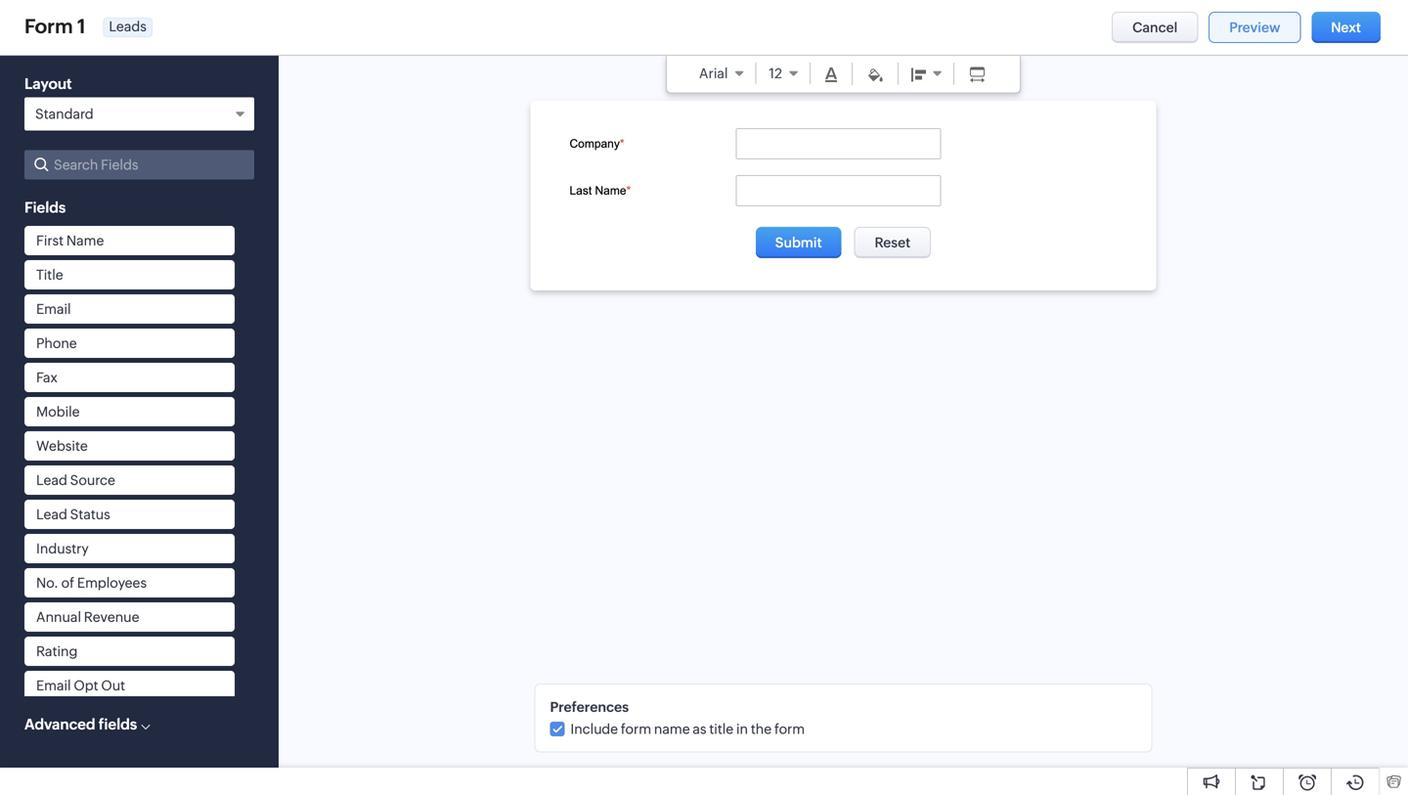 Task type: vqa. For each thing, say whether or not it's contained in the screenshot.
Ask Zia
no



Task type: locate. For each thing, give the bounding box(es) containing it.
preferences
[[550, 699, 629, 715]]

employees
[[77, 575, 147, 591]]

include
[[571, 721, 618, 737]]

annual revenue
[[36, 609, 139, 625]]

0 vertical spatial *
[[620, 137, 625, 150]]

next button
[[1312, 12, 1381, 43]]

crm link
[[16, 14, 87, 34]]

0 horizontal spatial name
[[66, 233, 104, 248]]

title
[[36, 267, 63, 283]]

in
[[737, 721, 748, 737]]

layout
[[24, 75, 72, 92]]

name up "channels"
[[66, 233, 104, 248]]

notification sms
[[47, 320, 154, 336]]

notification
[[47, 320, 122, 336]]

email
[[47, 288, 82, 303], [36, 301, 71, 317], [36, 678, 71, 694]]

next
[[1332, 20, 1362, 35]]

preview
[[1230, 20, 1281, 35]]

fields
[[99, 716, 137, 733]]

status
[[70, 507, 110, 522]]

form left name
[[621, 721, 652, 737]]

first
[[36, 233, 64, 248]]

preferences include form name as title in the form
[[550, 699, 805, 737]]

lead status
[[36, 507, 110, 522]]

1 lead from the top
[[36, 472, 67, 488]]

chat link
[[47, 382, 77, 402]]

revenue
[[84, 609, 139, 625]]

crm
[[47, 14, 87, 34]]

form
[[621, 721, 652, 737], [775, 721, 805, 737]]

2 lead from the top
[[36, 507, 67, 522]]

name right last
[[595, 184, 627, 197]]

12 field
[[760, 66, 807, 81]]

* right last
[[627, 184, 631, 197]]

1 horizontal spatial form
[[775, 721, 805, 737]]

fax
[[36, 370, 58, 385]]

setup
[[20, 85, 75, 108]]

name for last name *
[[595, 184, 627, 197]]

lead down website
[[36, 472, 67, 488]]

0 vertical spatial name
[[595, 184, 627, 197]]

0 vertical spatial lead
[[36, 472, 67, 488]]

source
[[70, 472, 115, 488]]

1 horizontal spatial name
[[595, 184, 627, 197]]

name
[[595, 184, 627, 197], [66, 233, 104, 248]]

advanced fields
[[24, 716, 137, 733]]

email down "title"
[[47, 288, 82, 303]]

lead
[[36, 472, 67, 488], [36, 507, 67, 522]]

1 horizontal spatial *
[[627, 184, 631, 197]]

standard
[[35, 106, 94, 122]]

reset
[[875, 235, 911, 250]]

home
[[110, 16, 149, 32]]

mobile
[[36, 404, 80, 420]]

email left 'opt'
[[36, 678, 71, 694]]

* up last name *
[[620, 137, 625, 150]]

Standard field
[[24, 97, 254, 131]]

company
[[570, 137, 620, 150]]

lead up industry
[[36, 507, 67, 522]]

of
[[61, 575, 74, 591]]

1 vertical spatial lead
[[36, 507, 67, 522]]

submit
[[776, 235, 822, 250]]

cancel button
[[1112, 12, 1199, 43]]

rating
[[36, 644, 78, 659]]

Search Fields text field
[[24, 150, 254, 180]]

0 horizontal spatial form
[[621, 721, 652, 737]]

preview button
[[1209, 12, 1301, 43]]

None field
[[902, 66, 951, 82]]

form right the
[[775, 721, 805, 737]]

1 vertical spatial name
[[66, 233, 104, 248]]

sms
[[125, 320, 154, 336]]

*
[[620, 137, 625, 150], [627, 184, 631, 197]]

as
[[693, 721, 707, 737]]

12
[[769, 66, 783, 81]]



Task type: describe. For each thing, give the bounding box(es) containing it.
opt
[[74, 678, 98, 694]]

title
[[710, 721, 734, 737]]

channels region
[[0, 280, 254, 409]]

2 form from the left
[[775, 721, 805, 737]]

1 form from the left
[[621, 721, 652, 737]]

out
[[101, 678, 125, 694]]

webforms link
[[47, 350, 115, 370]]

last
[[570, 184, 592, 197]]

email opt out
[[36, 678, 125, 694]]

1 vertical spatial *
[[627, 184, 631, 197]]

Enter Form Name text field
[[24, 15, 95, 38]]

logo image
[[16, 16, 39, 32]]

notification sms link
[[47, 318, 154, 337]]

email link
[[47, 286, 82, 305]]

industry
[[36, 541, 89, 557]]

the
[[751, 721, 772, 737]]

annual
[[36, 609, 81, 625]]

cancel
[[1133, 20, 1178, 35]]

last name *
[[570, 184, 631, 197]]

website
[[36, 438, 88, 454]]

no. of employees
[[36, 575, 147, 591]]

channels button
[[0, 243, 254, 280]]

submit button
[[756, 227, 842, 258]]

name
[[654, 721, 690, 737]]

first name
[[36, 233, 104, 248]]

arial
[[699, 66, 728, 81]]

webforms
[[47, 352, 115, 368]]

advanced
[[24, 716, 95, 733]]

channels
[[32, 254, 94, 270]]

email inside channels region
[[47, 288, 82, 303]]

home link
[[94, 0, 164, 47]]

no.
[[36, 575, 58, 591]]

name for first name
[[66, 233, 104, 248]]

phone
[[36, 336, 77, 351]]

lead source
[[36, 472, 115, 488]]

chat
[[47, 384, 77, 400]]

lead for lead source
[[36, 472, 67, 488]]

0 horizontal spatial *
[[620, 137, 625, 150]]

leads
[[109, 19, 147, 34]]

company *
[[570, 137, 625, 150]]

email up phone
[[36, 301, 71, 317]]

reset button
[[854, 227, 931, 258]]

Arial field
[[690, 66, 753, 81]]

lead for lead status
[[36, 507, 67, 522]]



